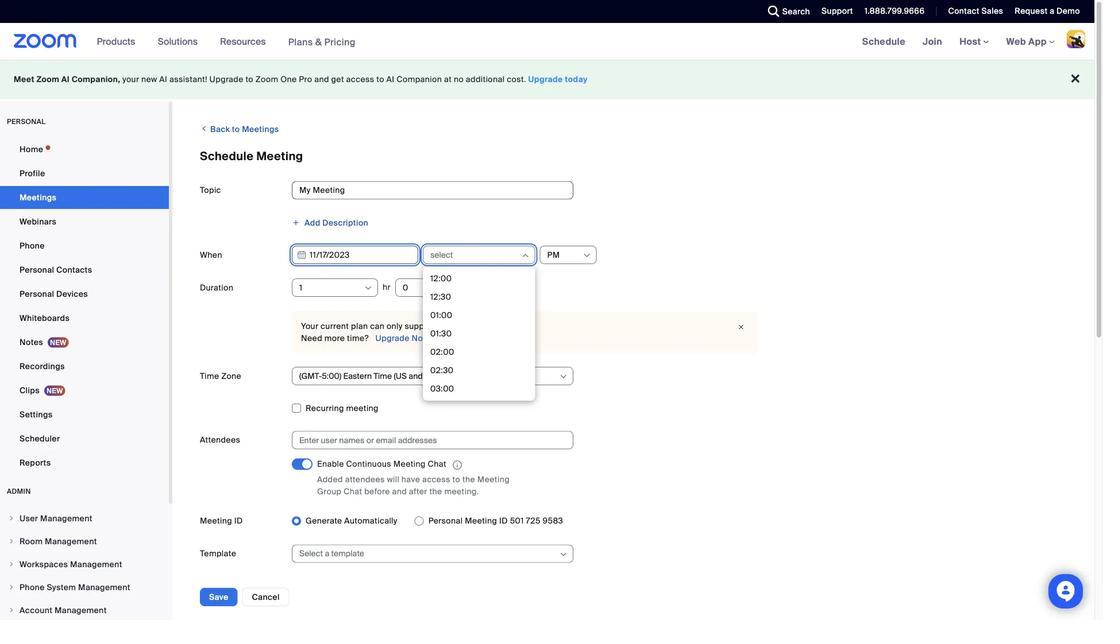 Task type: locate. For each thing, give the bounding box(es) containing it.
3 right image from the top
[[8, 608, 15, 615]]

schedule
[[863, 35, 906, 47], [200, 149, 254, 164]]

0 horizontal spatial meetings
[[20, 192, 57, 203]]

1 vertical spatial chat
[[344, 487, 362, 497]]

meeting left "501"
[[465, 516, 497, 527]]

list box
[[426, 270, 533, 621]]

meeting inside application
[[394, 459, 426, 470]]

0 vertical spatial personal
[[20, 265, 54, 275]]

0 vertical spatial right image
[[8, 562, 15, 569]]

1 vertical spatial personal
[[20, 289, 54, 300]]

0 vertical spatial right image
[[8, 516, 15, 523]]

right image for user management
[[8, 516, 15, 523]]

right image
[[8, 562, 15, 569], [8, 585, 15, 592], [8, 608, 15, 615]]

schedule down 1.888.799.9666
[[863, 35, 906, 47]]

upgrade
[[210, 74, 244, 85], [529, 74, 563, 85], [376, 333, 410, 344]]

meetings up schedule meeting
[[242, 124, 279, 135]]

management up workspaces management
[[45, 537, 97, 547]]

schedule for schedule meeting
[[200, 149, 254, 164]]

0 horizontal spatial schedule
[[200, 149, 254, 164]]

template
[[200, 549, 236, 560]]

scheduler
[[20, 434, 60, 444]]

40
[[438, 321, 448, 332]]

right image left the account
[[8, 608, 15, 615]]

12:00
[[431, 273, 452, 284]]

1 right image from the top
[[8, 516, 15, 523]]

select meeting template text field
[[300, 546, 559, 563]]

phone up the account
[[20, 583, 45, 593]]

resources button
[[220, 23, 271, 60]]

1 horizontal spatial meeting.
[[500, 321, 534, 332]]

current
[[321, 321, 349, 332]]

phone inside personal menu 'menu'
[[20, 241, 45, 251]]

0 vertical spatial phone
[[20, 241, 45, 251]]

cancel button
[[242, 589, 290, 607]]

products button
[[97, 23, 141, 60]]

meetings up webinars
[[20, 192, 57, 203]]

id left "501"
[[500, 516, 508, 527]]

user management menu item
[[0, 508, 169, 530]]

workspaces management
[[20, 560, 122, 570]]

plan
[[351, 321, 368, 332]]

1 vertical spatial phone
[[20, 583, 45, 593]]

banner
[[0, 23, 1095, 61]]

id up template
[[234, 516, 243, 527]]

chat down attendees
[[344, 487, 362, 497]]

0 vertical spatial the
[[463, 475, 475, 485]]

list box containing 12:00
[[426, 270, 533, 621]]

1 horizontal spatial access
[[423, 475, 451, 485]]

management up account management menu item
[[78, 583, 130, 593]]

and inside added attendees will have access to the meeting group chat before and after the meeting.
[[392, 487, 407, 497]]

host
[[960, 35, 984, 47]]

personal
[[20, 265, 54, 275], [20, 289, 54, 300], [429, 516, 463, 527]]

1 vertical spatial schedule
[[200, 149, 254, 164]]

2 vertical spatial right image
[[8, 608, 15, 615]]

1 horizontal spatial upgrade
[[376, 333, 410, 344]]

webinars link
[[0, 210, 169, 233]]

1 horizontal spatial meetings
[[242, 124, 279, 135]]

room
[[20, 537, 43, 547]]

meeting. inside 'your current plan can only support 40 minutes per meeting. need more time? upgrade now'
[[500, 321, 534, 332]]

0 vertical spatial chat
[[428, 459, 447, 470]]

ai left companion,
[[61, 74, 70, 85]]

0 vertical spatial access
[[346, 74, 375, 85]]

meeting. down learn more about enable continuous meeting chat image
[[445, 487, 479, 497]]

personal up personal devices
[[20, 265, 54, 275]]

meeting.
[[500, 321, 534, 332], [445, 487, 479, 497]]

clips
[[20, 385, 40, 396]]

phone inside menu item
[[20, 583, 45, 593]]

0 horizontal spatial the
[[430, 487, 442, 497]]

management for room management
[[45, 537, 97, 547]]

0 horizontal spatial access
[[346, 74, 375, 85]]

personal up select meeting template text field
[[429, 516, 463, 527]]

user management
[[20, 514, 92, 524]]

1 id from the left
[[234, 516, 243, 527]]

upgrade down the only
[[376, 333, 410, 344]]

management inside menu item
[[70, 560, 122, 570]]

1 vertical spatial meetings
[[20, 192, 57, 203]]

show options image
[[364, 284, 373, 293]]

scheduler link
[[0, 428, 169, 451]]

0 vertical spatial meeting.
[[500, 321, 534, 332]]

admin menu menu
[[0, 508, 169, 621]]

phone system management menu item
[[0, 577, 169, 599]]

management
[[40, 514, 92, 524], [45, 537, 97, 547], [70, 560, 122, 570], [78, 583, 130, 593], [55, 606, 107, 616]]

0 vertical spatial and
[[315, 74, 329, 85]]

1 vertical spatial meeting.
[[445, 487, 479, 497]]

pro
[[299, 74, 312, 85]]

ai left companion
[[387, 74, 395, 85]]

request a demo
[[1015, 6, 1081, 16]]

meet zoom ai companion, your new ai assistant! upgrade to zoom one pro and get access to ai companion at no additional cost. upgrade today
[[14, 74, 588, 85]]

1 ai from the left
[[61, 74, 70, 85]]

plans & pricing link
[[288, 36, 356, 48], [288, 36, 356, 48]]

and
[[315, 74, 329, 85], [392, 487, 407, 497]]

3 ai from the left
[[387, 74, 395, 85]]

banner containing products
[[0, 23, 1095, 61]]

access down enable continuous meeting chat application on the left of the page
[[423, 475, 451, 485]]

web
[[1007, 35, 1027, 47]]

right image left room
[[8, 539, 15, 546]]

2 id from the left
[[500, 516, 508, 527]]

schedule down back
[[200, 149, 254, 164]]

to down learn more about enable continuous meeting chat image
[[453, 475, 461, 485]]

personal inside meeting id option group
[[429, 516, 463, 527]]

zoom right meet at the top left of page
[[36, 74, 59, 85]]

time zone
[[200, 371, 242, 382]]

whiteboards link
[[0, 307, 169, 330]]

2 phone from the top
[[20, 583, 45, 593]]

meet
[[14, 74, 34, 85]]

1
[[300, 283, 303, 293]]

0 horizontal spatial zoom
[[36, 74, 59, 85]]

chat left learn more about enable continuous meeting chat image
[[428, 459, 447, 470]]

contact sales link
[[940, 0, 1007, 23], [949, 6, 1004, 16]]

home link
[[0, 138, 169, 161]]

the down learn more about enable continuous meeting chat image
[[463, 475, 475, 485]]

management up room management
[[40, 514, 92, 524]]

meeting up template
[[200, 516, 232, 527]]

0 vertical spatial meetings
[[242, 124, 279, 135]]

right image for room management
[[8, 539, 15, 546]]

01:30
[[431, 329, 452, 339]]

2 right image from the top
[[8, 585, 15, 592]]

request
[[1015, 6, 1048, 16]]

solutions
[[158, 35, 198, 47]]

products
[[97, 35, 135, 47]]

and left get
[[315, 74, 329, 85]]

2 vertical spatial personal
[[429, 516, 463, 527]]

right image inside room management menu item
[[8, 539, 15, 546]]

phone for phone system management
[[20, 583, 45, 593]]

right image left workspaces
[[8, 562, 15, 569]]

contact sales
[[949, 6, 1004, 16]]

0 horizontal spatial chat
[[344, 487, 362, 497]]

enable continuous meeting chat
[[317, 459, 447, 470]]

1 horizontal spatial id
[[500, 516, 508, 527]]

1 vertical spatial right image
[[8, 585, 15, 592]]

1 right image from the top
[[8, 562, 15, 569]]

right image left user
[[8, 516, 15, 523]]

1 vertical spatial and
[[392, 487, 407, 497]]

access right get
[[346, 74, 375, 85]]

management down room management menu item on the bottom of the page
[[70, 560, 122, 570]]

ai
[[61, 74, 70, 85], [159, 74, 167, 85], [387, 74, 395, 85]]

notes
[[20, 337, 43, 348]]

meeting up have in the left of the page
[[394, 459, 426, 470]]

meeting. right per
[[500, 321, 534, 332]]

1 horizontal spatial ai
[[159, 74, 167, 85]]

access
[[346, 74, 375, 85], [423, 475, 451, 485]]

1 horizontal spatial the
[[463, 475, 475, 485]]

right image inside phone system management menu item
[[8, 585, 15, 592]]

1 vertical spatial right image
[[8, 539, 15, 546]]

2 vertical spatial show options image
[[559, 550, 569, 560]]

phone down webinars
[[20, 241, 45, 251]]

1 horizontal spatial chat
[[428, 459, 447, 470]]

recordings
[[20, 361, 65, 372]]

meeting up personal meeting id 501 725 9583
[[478, 475, 510, 485]]

right image inside account management menu item
[[8, 608, 15, 615]]

show options image
[[583, 251, 592, 260], [559, 373, 569, 382], [559, 550, 569, 560]]

1 vertical spatial access
[[423, 475, 451, 485]]

phone for phone
[[20, 241, 45, 251]]

to right back
[[232, 124, 240, 135]]

0 horizontal spatial meeting.
[[445, 487, 479, 497]]

Topic text field
[[292, 181, 574, 200]]

right image left system
[[8, 585, 15, 592]]

schedule inside meetings navigation
[[863, 35, 906, 47]]

right image inside user management menu item
[[8, 516, 15, 523]]

0 horizontal spatial and
[[315, 74, 329, 85]]

1.888.799.9666 button
[[856, 0, 928, 23], [865, 6, 925, 16]]

meetings
[[242, 124, 279, 135], [20, 192, 57, 203]]

contact
[[949, 6, 980, 16]]

right image for phone system management
[[8, 585, 15, 592]]

2 right image from the top
[[8, 539, 15, 546]]

1 horizontal spatial schedule
[[863, 35, 906, 47]]

ai right 'new'
[[159, 74, 167, 85]]

1 horizontal spatial zoom
[[256, 74, 278, 85]]

2 horizontal spatial ai
[[387, 74, 395, 85]]

management down phone system management menu item at the bottom
[[55, 606, 107, 616]]

zoom logo image
[[14, 34, 77, 48]]

attendees
[[345, 475, 385, 485]]

companion,
[[72, 74, 120, 85]]

1 phone from the top
[[20, 241, 45, 251]]

02:00
[[431, 347, 454, 358]]

0 vertical spatial schedule
[[863, 35, 906, 47]]

2 horizontal spatial upgrade
[[529, 74, 563, 85]]

support
[[822, 6, 854, 16]]

upgrade right cost.
[[529, 74, 563, 85]]

automatically
[[345, 516, 398, 527]]

1 horizontal spatial and
[[392, 487, 407, 497]]

right image
[[8, 516, 15, 523], [8, 539, 15, 546]]

zoom left one
[[256, 74, 278, 85]]

user
[[20, 514, 38, 524]]

schedule for schedule
[[863, 35, 906, 47]]

time
[[200, 371, 219, 382]]

access inside added attendees will have access to the meeting group chat before and after the meeting.
[[423, 475, 451, 485]]

support link
[[813, 0, 856, 23], [822, 6, 854, 16]]

upgrade down 'product information' navigation
[[210, 74, 244, 85]]

0 horizontal spatial id
[[234, 516, 243, 527]]

1.888.799.9666
[[865, 6, 925, 16]]

personal meeting id 501 725 9583
[[429, 516, 564, 527]]

whiteboard
[[200, 582, 245, 592]]

12:30
[[431, 292, 452, 302]]

0 horizontal spatial ai
[[61, 74, 70, 85]]

phone
[[20, 241, 45, 251], [20, 583, 45, 593]]

right image inside workspaces management menu item
[[8, 562, 15, 569]]

at
[[444, 74, 452, 85]]

notes link
[[0, 331, 169, 354]]

chat
[[428, 459, 447, 470], [344, 487, 362, 497]]

topic
[[200, 185, 221, 196]]

9583
[[543, 516, 564, 527]]

personal contacts link
[[0, 259, 169, 282]]

and down will
[[392, 487, 407, 497]]

request a demo link
[[1007, 0, 1095, 23], [1015, 6, 1081, 16]]

meet zoom ai companion, footer
[[0, 60, 1095, 99]]

left image
[[200, 123, 208, 135]]

to down resources dropdown button
[[246, 74, 254, 85]]

0 horizontal spatial upgrade
[[210, 74, 244, 85]]

personal up whiteboards
[[20, 289, 54, 300]]

pricing
[[325, 36, 356, 48]]

access inside meet zoom ai companion, "footer"
[[346, 74, 375, 85]]

meetings link
[[0, 186, 169, 209]]

minutes
[[451, 321, 482, 332]]

the right the after
[[430, 487, 442, 497]]

system
[[47, 583, 76, 593]]



Task type: vqa. For each thing, say whether or not it's contained in the screenshot.
Demo
yes



Task type: describe. For each thing, give the bounding box(es) containing it.
admin
[[7, 488, 31, 496]]

1 vertical spatial the
[[430, 487, 442, 497]]

reports link
[[0, 452, 169, 475]]

sales
[[982, 6, 1004, 16]]

solutions button
[[158, 23, 203, 60]]

support
[[405, 321, 435, 332]]

schedule meeting
[[200, 149, 303, 164]]

1.888.799.9666 button up schedule link
[[865, 6, 925, 16]]

attendees
[[200, 435, 240, 446]]

webinars
[[20, 216, 56, 227]]

contacts
[[56, 265, 92, 275]]

account management
[[20, 606, 107, 616]]

home
[[20, 144, 43, 155]]

settings
[[20, 410, 53, 420]]

account management menu item
[[0, 600, 169, 621]]

cost.
[[507, 74, 526, 85]]

time?
[[347, 333, 369, 344]]

today
[[565, 74, 588, 85]]

added
[[317, 475, 343, 485]]

app
[[1029, 35, 1047, 47]]

0 vertical spatial show options image
[[583, 251, 592, 260]]

1 vertical spatial show options image
[[559, 373, 569, 382]]

right image for workspaces management
[[8, 562, 15, 569]]

account
[[20, 606, 52, 616]]

clips link
[[0, 379, 169, 402]]

personal for personal meeting id 501 725 9583
[[429, 516, 463, 527]]

personal devices
[[20, 289, 88, 300]]

personal menu menu
[[0, 138, 169, 476]]

learn more about enable continuous meeting chat image
[[450, 460, 466, 471]]

1 button
[[300, 279, 363, 297]]

close image
[[735, 322, 749, 333]]

meeting id option group
[[292, 513, 1068, 531]]

chat inside application
[[428, 459, 447, 470]]

additional
[[466, 74, 505, 85]]

plans & pricing
[[288, 36, 356, 48]]

search
[[783, 6, 811, 17]]

new
[[141, 74, 157, 85]]

schedule link
[[854, 23, 915, 60]]

back
[[210, 124, 230, 135]]

hide options image
[[521, 251, 530, 260]]

upgrade inside 'your current plan can only support 40 minutes per meeting. need more time? upgrade now'
[[376, 333, 410, 344]]

devices
[[56, 289, 88, 300]]

reports
[[20, 458, 51, 469]]

hr
[[383, 282, 391, 293]]

pm
[[548, 250, 560, 260]]

companion
[[397, 74, 442, 85]]

meetings inside personal menu 'menu'
[[20, 192, 57, 203]]

add description button
[[292, 214, 369, 232]]

phone system management
[[20, 583, 130, 593]]

generate
[[306, 516, 342, 527]]

no
[[454, 74, 464, 85]]

&
[[315, 36, 322, 48]]

meetings navigation
[[854, 23, 1095, 61]]

settings link
[[0, 404, 169, 427]]

have
[[402, 475, 420, 485]]

select start time text field
[[431, 247, 521, 264]]

save
[[209, 592, 229, 603]]

need
[[301, 333, 323, 344]]

personal for personal devices
[[20, 289, 54, 300]]

recurring
[[306, 404, 344, 414]]

02:30
[[431, 365, 454, 376]]

2 zoom from the left
[[256, 74, 278, 85]]

personal devices link
[[0, 283, 169, 306]]

when
[[200, 250, 222, 260]]

meeting inside added attendees will have access to the meeting group chat before and after the meeting.
[[478, 475, 510, 485]]

725
[[526, 516, 541, 527]]

management for user management
[[40, 514, 92, 524]]

whiteboards
[[20, 313, 70, 324]]

more
[[325, 333, 345, 344]]

will
[[387, 475, 400, 485]]

personal for personal contacts
[[20, 265, 54, 275]]

search button
[[760, 0, 813, 23]]

add image
[[292, 219, 300, 227]]

plans
[[288, 36, 313, 48]]

room management menu item
[[0, 531, 169, 553]]

meeting down back to meetings
[[257, 149, 303, 164]]

recurring meeting
[[306, 404, 379, 414]]

your current plan can only support 40 minutes per meeting. need more time? upgrade now
[[301, 321, 534, 344]]

one
[[281, 74, 297, 85]]

group
[[317, 487, 342, 497]]

a
[[1050, 6, 1055, 16]]

join
[[923, 35, 943, 47]]

1.888.799.9666 button up join
[[856, 0, 928, 23]]

id inside option group
[[500, 516, 508, 527]]

management for account management
[[55, 606, 107, 616]]

host button
[[960, 35, 990, 47]]

resources
[[220, 35, 266, 47]]

save button
[[200, 589, 238, 607]]

description
[[323, 218, 369, 228]]

upgrade now link
[[374, 333, 429, 344]]

01:00
[[431, 310, 453, 321]]

duration
[[200, 283, 234, 293]]

cancel
[[252, 592, 280, 603]]

to left companion
[[377, 74, 385, 85]]

and inside meet zoom ai companion, "footer"
[[315, 74, 329, 85]]

to inside added attendees will have access to the meeting group chat before and after the meeting.
[[453, 475, 461, 485]]

meeting. inside added attendees will have access to the meeting group chat before and after the meeting.
[[445, 487, 479, 497]]

management for workspaces management
[[70, 560, 122, 570]]

meeting
[[346, 404, 379, 414]]

right image for account management
[[8, 608, 15, 615]]

1 zoom from the left
[[36, 74, 59, 85]]

product information navigation
[[88, 23, 364, 61]]

can
[[370, 321, 385, 332]]

workspaces
[[20, 560, 68, 570]]

assistant!
[[170, 74, 207, 85]]

profile picture image
[[1068, 30, 1086, 48]]

Persistent Chat, enter email address,Enter user names or email addresses text field
[[300, 432, 556, 449]]

When text field
[[292, 246, 419, 264]]

2 ai from the left
[[159, 74, 167, 85]]

workspaces management menu item
[[0, 554, 169, 576]]

chat inside added attendees will have access to the meeting group chat before and after the meeting.
[[344, 487, 362, 497]]

enable continuous meeting chat application
[[317, 459, 536, 472]]

back to meetings link
[[200, 120, 279, 139]]

meeting inside option group
[[465, 516, 497, 527]]

added attendees will have access to the meeting group chat before and after the meeting.
[[317, 475, 510, 497]]

your
[[122, 74, 139, 85]]

personal
[[7, 117, 46, 126]]

pm button
[[548, 247, 582, 264]]

web app button
[[1007, 35, 1055, 47]]



